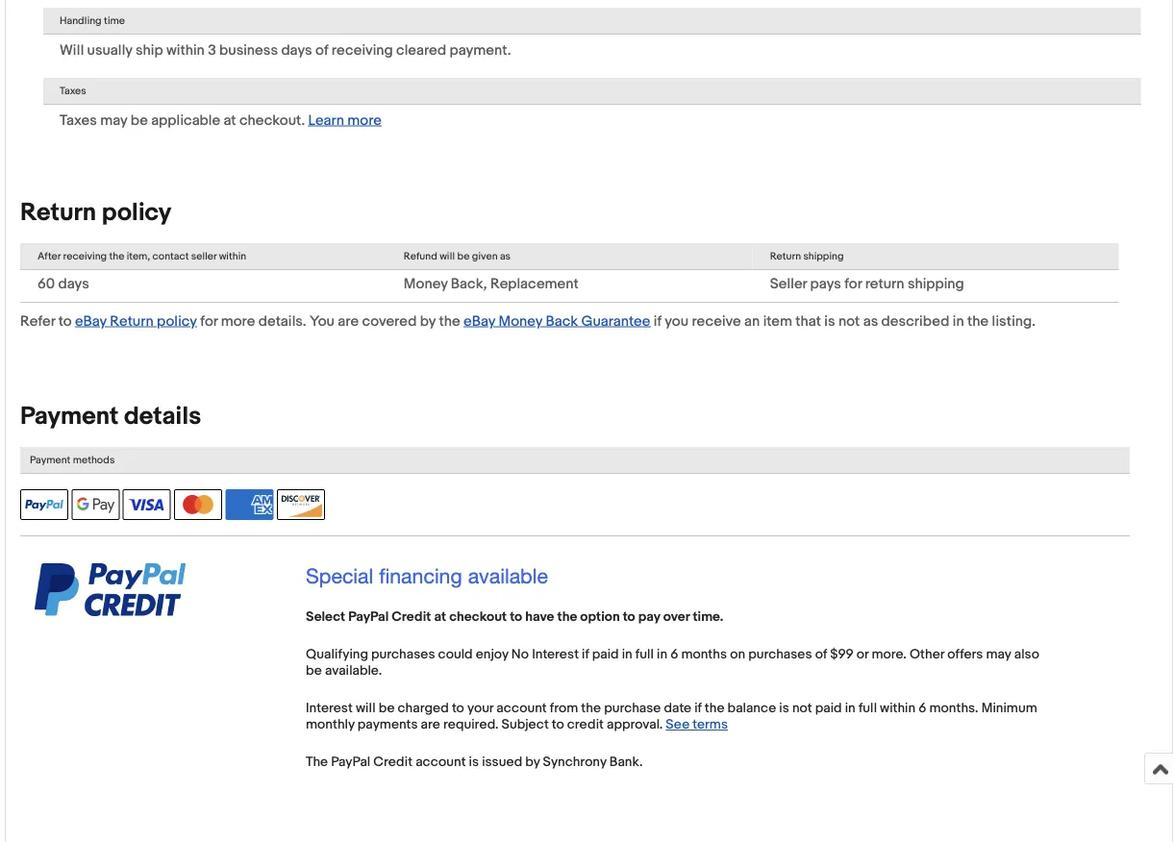 Task type: describe. For each thing, give the bounding box(es) containing it.
6 inside interest will be charged to your account from the purchase date if the balance is not paid in full within 6 months. minimum monthly payments are required. subject to credit approval.
[[919, 701, 927, 717]]

1 ebay from the left
[[75, 313, 107, 330]]

taxes for taxes
[[60, 85, 86, 97]]

over
[[663, 609, 690, 626]]

refer to ebay return policy for more details. you are covered by the ebay money back guarantee if you receive an item that is not as described in the listing.
[[20, 313, 1036, 330]]

payment details
[[20, 402, 201, 432]]

or
[[857, 647, 869, 663]]

on
[[730, 647, 745, 663]]

receive
[[692, 313, 741, 330]]

purchase
[[604, 701, 661, 717]]

full inside interest will be charged to your account from the purchase date if the balance is not paid in full within 6 months. minimum monthly payments are required. subject to credit approval.
[[859, 701, 877, 717]]

handling time
[[60, 15, 125, 27]]

paypal for select
[[348, 609, 389, 626]]

60 days
[[38, 275, 89, 293]]

listing.
[[992, 313, 1036, 330]]

ship
[[136, 42, 163, 59]]

financing
[[379, 564, 462, 588]]

not inside interest will be charged to your account from the purchase date if the balance is not paid in full within 6 months. minimum monthly payments are required. subject to credit approval.
[[792, 701, 812, 717]]

if inside qualifying purchases could enjoy no interest if paid in full in 6 months on purchases of $99 or more. other offers may also be available.
[[582, 647, 589, 663]]

an
[[745, 313, 760, 330]]

1 vertical spatial policy
[[157, 313, 197, 330]]

1 horizontal spatial at
[[434, 609, 446, 626]]

replacement
[[491, 275, 579, 293]]

minimum
[[982, 701, 1038, 717]]

within inside interest will be charged to your account from the purchase date if the balance is not paid in full within 6 months. minimum monthly payments are required. subject to credit approval.
[[880, 701, 916, 717]]

months.
[[930, 701, 979, 717]]

0 horizontal spatial as
[[500, 250, 511, 263]]

you
[[665, 313, 689, 330]]

1 horizontal spatial shipping
[[908, 275, 965, 293]]

your
[[467, 701, 494, 717]]

1 purchases from the left
[[371, 647, 435, 663]]

offers
[[948, 647, 983, 663]]

described
[[882, 313, 950, 330]]

payment for payment methods
[[30, 454, 70, 467]]

special financing available
[[306, 564, 548, 588]]

in inside interest will be charged to your account from the purchase date if the balance is not paid in full within 6 months. minimum monthly payments are required. subject to credit approval.
[[845, 701, 856, 717]]

0 horizontal spatial within
[[166, 42, 205, 59]]

payment methods
[[30, 454, 115, 467]]

qualifying purchases could enjoy no interest if paid in full in 6 months on purchases of $99 or more. other offers may also be available.
[[306, 647, 1040, 680]]

also
[[1015, 647, 1040, 663]]

taxes may be applicable at checkout. learn more
[[60, 112, 382, 129]]

pays
[[810, 275, 842, 293]]

covered
[[362, 313, 417, 330]]

time
[[104, 15, 125, 27]]

refund will be given as
[[404, 250, 511, 263]]

details
[[124, 402, 201, 432]]

0 vertical spatial policy
[[102, 198, 172, 228]]

0 vertical spatial may
[[100, 112, 127, 129]]

1 horizontal spatial more
[[348, 112, 382, 129]]

return policy
[[20, 198, 172, 228]]

discover image
[[277, 490, 325, 521]]

the left item,
[[109, 250, 124, 263]]

that
[[796, 313, 821, 330]]

1 horizontal spatial for
[[845, 275, 862, 293]]

to left your
[[452, 701, 464, 717]]

refer
[[20, 313, 55, 330]]

business
[[219, 42, 278, 59]]

ebay return policy link
[[75, 313, 197, 330]]

may inside qualifying purchases could enjoy no interest if paid in full in 6 months on purchases of $99 or more. other offers may also be available.
[[986, 647, 1012, 663]]

0 vertical spatial days
[[281, 42, 312, 59]]

usually
[[87, 42, 132, 59]]

1 horizontal spatial as
[[863, 313, 878, 330]]

payment for payment details
[[20, 402, 119, 432]]

synchrony
[[543, 755, 607, 771]]

after receiving the item, contact seller within
[[38, 250, 246, 263]]

paid inside interest will be charged to your account from the purchase date if the balance is not paid in full within 6 months. minimum monthly payments are required. subject to credit approval.
[[815, 701, 842, 717]]

months
[[681, 647, 727, 663]]

methods
[[73, 454, 115, 467]]

0 vertical spatial of
[[315, 42, 328, 59]]

the right date
[[705, 701, 725, 717]]

full inside qualifying purchases could enjoy no interest if paid in full in 6 months on purchases of $99 or more. other offers may also be available.
[[636, 647, 654, 663]]

american express image
[[226, 490, 274, 521]]

charged
[[398, 701, 449, 717]]

after
[[38, 250, 61, 263]]

the paypal credit account is issued by synchrony bank.
[[306, 755, 643, 771]]

payments
[[358, 717, 418, 734]]

applicable
[[151, 112, 220, 129]]

0 horizontal spatial money
[[404, 275, 448, 293]]

qualifying
[[306, 647, 368, 663]]

select paypal credit at checkout to have the option to pay over time.
[[306, 609, 724, 626]]

the
[[306, 755, 328, 771]]

credit for account
[[373, 755, 413, 771]]

interest inside qualifying purchases could enjoy no interest if paid in full in 6 months on purchases of $99 or more. other offers may also be available.
[[532, 647, 579, 663]]

return shipping
[[770, 250, 844, 263]]

interest will be charged to your account from the purchase date if the balance is not paid in full within 6 months. minimum monthly payments are required. subject to credit approval.
[[306, 701, 1038, 734]]

contact
[[152, 250, 189, 263]]

will for refund
[[440, 250, 455, 263]]

payment.
[[450, 42, 511, 59]]

the right 'have'
[[557, 609, 577, 626]]

checkout.
[[239, 112, 305, 129]]

will usually ship within 3 business days of receiving cleared payment.
[[60, 42, 511, 59]]

issued
[[482, 755, 522, 771]]

seller
[[770, 275, 807, 293]]

1 vertical spatial by
[[525, 755, 540, 771]]

3
[[208, 42, 216, 59]]

be for interest
[[379, 701, 395, 717]]

1 horizontal spatial not
[[839, 313, 860, 330]]

to left pay
[[623, 609, 635, 626]]

the down the back,
[[439, 313, 460, 330]]

learn more link
[[308, 112, 382, 129]]

1 horizontal spatial if
[[654, 313, 662, 330]]

1 vertical spatial for
[[200, 313, 218, 330]]

1 vertical spatial money
[[499, 313, 543, 330]]

in right described
[[953, 313, 964, 330]]

handling
[[60, 15, 102, 27]]

see terms
[[666, 717, 728, 734]]

will
[[60, 42, 84, 59]]

be for refund
[[457, 250, 470, 263]]



Task type: vqa. For each thing, say whether or not it's contained in the screenshot.
be inside Qualifying purchases could enjoy No Interest if paid in full in 6 months on purchases of $99 or more. Other offers may also be available.
yes



Task type: locate. For each thing, give the bounding box(es) containing it.
1 vertical spatial if
[[582, 647, 589, 663]]

2 horizontal spatial within
[[880, 701, 916, 717]]

receiving left cleared
[[332, 42, 393, 59]]

1 vertical spatial as
[[863, 313, 878, 330]]

return up seller
[[770, 250, 801, 263]]

0 vertical spatial receiving
[[332, 42, 393, 59]]

1 vertical spatial 6
[[919, 701, 927, 717]]

0 horizontal spatial shipping
[[804, 250, 844, 263]]

1 horizontal spatial purchases
[[748, 647, 812, 663]]

account
[[497, 701, 547, 717], [416, 755, 466, 771]]

payment left methods on the left bottom
[[30, 454, 70, 467]]

have
[[525, 609, 554, 626]]

0 vertical spatial 6
[[671, 647, 678, 663]]

account inside interest will be charged to your account from the purchase date if the balance is not paid in full within 6 months. minimum monthly payments are required. subject to credit approval.
[[497, 701, 547, 717]]

if
[[654, 313, 662, 330], [582, 647, 589, 663], [695, 701, 702, 717]]

given
[[472, 250, 498, 263]]

return
[[865, 275, 905, 293]]

paypal for the
[[331, 755, 371, 771]]

may left also
[[986, 647, 1012, 663]]

required.
[[443, 717, 499, 734]]

by right covered
[[420, 313, 436, 330]]

refund
[[404, 250, 437, 263]]

interest
[[532, 647, 579, 663], [306, 701, 353, 717]]

purchases
[[371, 647, 435, 663], [748, 647, 812, 663]]

0 vertical spatial taxes
[[60, 85, 86, 97]]

0 horizontal spatial more
[[221, 313, 255, 330]]

are right you
[[338, 313, 359, 330]]

1 vertical spatial return
[[770, 250, 801, 263]]

paid inside qualifying purchases could enjoy no interest if paid in full in 6 months on purchases of $99 or more. other offers may also be available.
[[592, 647, 619, 663]]

full down pay
[[636, 647, 654, 663]]

within down more.
[[880, 701, 916, 717]]

credit down payments
[[373, 755, 413, 771]]

google pay image
[[72, 490, 120, 521]]

will
[[440, 250, 455, 263], [356, 701, 376, 717]]

at left checkout
[[434, 609, 446, 626]]

select
[[306, 609, 345, 626]]

1 vertical spatial payment
[[30, 454, 70, 467]]

1 vertical spatial interest
[[306, 701, 353, 717]]

0 horizontal spatial by
[[420, 313, 436, 330]]

interest right the no
[[532, 647, 579, 663]]

shipping up pays
[[804, 250, 844, 263]]

60
[[38, 275, 55, 293]]

2 vertical spatial if
[[695, 701, 702, 717]]

0 horizontal spatial interest
[[306, 701, 353, 717]]

policy up item,
[[102, 198, 172, 228]]

interest down available. at the left of the page
[[306, 701, 353, 717]]

pay
[[638, 609, 661, 626]]

policy
[[102, 198, 172, 228], [157, 313, 197, 330]]

account right your
[[497, 701, 547, 717]]

1 vertical spatial not
[[792, 701, 812, 717]]

paid
[[592, 647, 619, 663], [815, 701, 842, 717]]

special
[[306, 564, 373, 588]]

paid down option
[[592, 647, 619, 663]]

0 horizontal spatial return
[[20, 198, 96, 228]]

enjoy
[[476, 647, 509, 663]]

will inside interest will be charged to your account from the purchase date if the balance is not paid in full within 6 months. minimum monthly payments are required. subject to credit approval.
[[356, 701, 376, 717]]

will right 'refund'
[[440, 250, 455, 263]]

option
[[580, 609, 620, 626]]

within left 3
[[166, 42, 205, 59]]

1 horizontal spatial will
[[440, 250, 455, 263]]

2 taxes from the top
[[60, 112, 97, 129]]

0 vertical spatial full
[[636, 647, 654, 663]]

to right refer
[[58, 313, 72, 330]]

in up purchase
[[622, 647, 633, 663]]

back,
[[451, 275, 487, 293]]

interest inside interest will be charged to your account from the purchase date if the balance is not paid in full within 6 months. minimum monthly payments are required. subject to credit approval.
[[306, 701, 353, 717]]

0 horizontal spatial not
[[792, 701, 812, 717]]

could
[[438, 647, 473, 663]]

if left you
[[654, 313, 662, 330]]

1 vertical spatial may
[[986, 647, 1012, 663]]

payment up payment methods
[[20, 402, 119, 432]]

1 horizontal spatial receiving
[[332, 42, 393, 59]]

return up after
[[20, 198, 96, 228]]

0 horizontal spatial full
[[636, 647, 654, 663]]

credit down financing
[[392, 609, 431, 626]]

money
[[404, 275, 448, 293], [499, 313, 543, 330]]

item,
[[127, 250, 150, 263]]

1 horizontal spatial days
[[281, 42, 312, 59]]

1 vertical spatial are
[[421, 717, 440, 734]]

money down replacement at left
[[499, 313, 543, 330]]

0 vertical spatial at
[[224, 112, 236, 129]]

1 horizontal spatial by
[[525, 755, 540, 771]]

purchases left could
[[371, 647, 435, 663]]

are inside interest will be charged to your account from the purchase date if the balance is not paid in full within 6 months. minimum monthly payments are required. subject to credit approval.
[[421, 717, 440, 734]]

0 horizontal spatial at
[[224, 112, 236, 129]]

of
[[315, 42, 328, 59], [815, 647, 827, 663]]

6 left months
[[671, 647, 678, 663]]

receiving up 60 days
[[63, 250, 107, 263]]

0 vertical spatial is
[[825, 313, 835, 330]]

in down pay
[[657, 647, 668, 663]]

from
[[550, 701, 578, 717]]

bank.
[[610, 755, 643, 771]]

0 horizontal spatial ebay
[[75, 313, 107, 330]]

1 horizontal spatial are
[[421, 717, 440, 734]]

0 horizontal spatial if
[[582, 647, 589, 663]]

0 horizontal spatial is
[[469, 755, 479, 771]]

see
[[666, 717, 690, 734]]

1 vertical spatial within
[[219, 250, 246, 263]]

the left "listing."
[[968, 313, 989, 330]]

0 horizontal spatial will
[[356, 701, 376, 717]]

1 horizontal spatial may
[[986, 647, 1012, 663]]

1 vertical spatial at
[[434, 609, 446, 626]]

full
[[636, 647, 654, 663], [859, 701, 877, 717]]

approval.
[[607, 717, 663, 734]]

0 vertical spatial will
[[440, 250, 455, 263]]

full down or
[[859, 701, 877, 717]]

for right pays
[[845, 275, 862, 293]]

days right business
[[281, 42, 312, 59]]

no
[[512, 647, 529, 663]]

not right balance
[[792, 701, 812, 717]]

1 horizontal spatial paid
[[815, 701, 842, 717]]

0 horizontal spatial are
[[338, 313, 359, 330]]

0 horizontal spatial may
[[100, 112, 127, 129]]

0 vertical spatial within
[[166, 42, 205, 59]]

6 inside qualifying purchases could enjoy no interest if paid in full in 6 months on purchases of $99 or more. other offers may also be available.
[[671, 647, 678, 663]]

0 vertical spatial by
[[420, 313, 436, 330]]

is right that
[[825, 313, 835, 330]]

more left details.
[[221, 313, 255, 330]]

0 horizontal spatial of
[[315, 42, 328, 59]]

return for return shipping
[[770, 250, 801, 263]]

days
[[281, 42, 312, 59], [58, 275, 89, 293]]

0 vertical spatial as
[[500, 250, 511, 263]]

time.
[[693, 609, 724, 626]]

2 horizontal spatial if
[[695, 701, 702, 717]]

is inside interest will be charged to your account from the purchase date if the balance is not paid in full within 6 months. minimum monthly payments are required. subject to credit approval.
[[779, 701, 789, 717]]

other
[[910, 647, 945, 663]]

be left given
[[457, 250, 470, 263]]

paid down the $99
[[815, 701, 842, 717]]

1 taxes from the top
[[60, 85, 86, 97]]

1 horizontal spatial return
[[110, 313, 154, 330]]

0 horizontal spatial paid
[[592, 647, 619, 663]]

is right balance
[[779, 701, 789, 717]]

as
[[500, 250, 511, 263], [863, 313, 878, 330]]

1 vertical spatial more
[[221, 313, 255, 330]]

back
[[546, 313, 578, 330]]

shipping up described
[[908, 275, 965, 293]]

0 vertical spatial account
[[497, 701, 547, 717]]

shipping
[[804, 250, 844, 263], [908, 275, 965, 293]]

within right seller
[[219, 250, 246, 263]]

of left the $99
[[815, 647, 827, 663]]

money down 'refund'
[[404, 275, 448, 293]]

0 horizontal spatial receiving
[[63, 250, 107, 263]]

not right that
[[839, 313, 860, 330]]

paypal right the
[[331, 755, 371, 771]]

will for interest
[[356, 701, 376, 717]]

by right 'issued'
[[525, 755, 540, 771]]

return for return policy
[[20, 198, 96, 228]]

0 vertical spatial for
[[845, 275, 862, 293]]

0 vertical spatial not
[[839, 313, 860, 330]]

ebay money back guarantee link
[[464, 313, 651, 330]]

1 horizontal spatial money
[[499, 313, 543, 330]]

1 vertical spatial days
[[58, 275, 89, 293]]

at left checkout.
[[224, 112, 236, 129]]

may down usually
[[100, 112, 127, 129]]

$99
[[830, 647, 854, 663]]

may
[[100, 112, 127, 129], [986, 647, 1012, 663]]

2 ebay from the left
[[464, 313, 495, 330]]

date
[[664, 701, 692, 717]]

available.
[[325, 663, 382, 680]]

2 vertical spatial within
[[880, 701, 916, 717]]

if down option
[[582, 647, 589, 663]]

0 vertical spatial return
[[20, 198, 96, 228]]

paypal image
[[20, 490, 68, 521]]

checkout
[[449, 609, 507, 626]]

to left 'have'
[[510, 609, 522, 626]]

money back, replacement
[[404, 275, 579, 293]]

1 horizontal spatial 6
[[919, 701, 927, 717]]

will right "monthly"
[[356, 701, 376, 717]]

be left charged
[[379, 701, 395, 717]]

1 vertical spatial shipping
[[908, 275, 965, 293]]

monthly
[[306, 717, 355, 734]]

6
[[671, 647, 678, 663], [919, 701, 927, 717]]

master card image
[[174, 490, 222, 521]]

the
[[109, 250, 124, 263], [439, 313, 460, 330], [968, 313, 989, 330], [557, 609, 577, 626], [581, 701, 601, 717], [705, 701, 725, 717]]

you
[[310, 313, 335, 330]]

6 left months.
[[919, 701, 927, 717]]

balance
[[728, 701, 776, 717]]

of inside qualifying purchases could enjoy no interest if paid in full in 6 months on purchases of $99 or more. other offers may also be available.
[[815, 647, 827, 663]]

purchases right on
[[748, 647, 812, 663]]

of up learn
[[315, 42, 328, 59]]

0 vertical spatial payment
[[20, 402, 119, 432]]

be for taxes
[[131, 112, 148, 129]]

guarantee
[[581, 313, 651, 330]]

1 vertical spatial is
[[779, 701, 789, 717]]

more.
[[872, 647, 907, 663]]

1 vertical spatial paypal
[[331, 755, 371, 771]]

return down item,
[[110, 313, 154, 330]]

at
[[224, 112, 236, 129], [434, 609, 446, 626]]

as right given
[[500, 250, 511, 263]]

in down the $99
[[845, 701, 856, 717]]

credit for at
[[392, 609, 431, 626]]

are left required.
[[421, 717, 440, 734]]

visa image
[[123, 490, 171, 521]]

if right date
[[695, 701, 702, 717]]

1 vertical spatial of
[[815, 647, 827, 663]]

payment
[[20, 402, 119, 432], [30, 454, 70, 467]]

terms
[[693, 717, 728, 734]]

1 vertical spatial will
[[356, 701, 376, 717]]

days right 60 in the top left of the page
[[58, 275, 89, 293]]

0 vertical spatial credit
[[392, 609, 431, 626]]

be inside interest will be charged to your account from the purchase date if the balance is not paid in full within 6 months. minimum monthly payments are required. subject to credit approval.
[[379, 701, 395, 717]]

for down seller
[[200, 313, 218, 330]]

available
[[468, 564, 548, 588]]

subject
[[502, 717, 549, 734]]

policy down contact on the top
[[157, 313, 197, 330]]

account down required.
[[416, 755, 466, 771]]

0 vertical spatial more
[[348, 112, 382, 129]]

details.
[[258, 313, 306, 330]]

be inside qualifying purchases could enjoy no interest if paid in full in 6 months on purchases of $99 or more. other offers may also be available.
[[306, 663, 322, 680]]

0 vertical spatial shipping
[[804, 250, 844, 263]]

2 vertical spatial is
[[469, 755, 479, 771]]

to
[[58, 313, 72, 330], [510, 609, 522, 626], [623, 609, 635, 626], [452, 701, 464, 717], [552, 717, 564, 734]]

are
[[338, 313, 359, 330], [421, 717, 440, 734]]

be left available. at the left of the page
[[306, 663, 322, 680]]

0 vertical spatial are
[[338, 313, 359, 330]]

paypal
[[348, 609, 389, 626], [331, 755, 371, 771]]

0 vertical spatial paid
[[592, 647, 619, 663]]

taxes for taxes may be applicable at checkout. learn more
[[60, 112, 97, 129]]

seller
[[191, 250, 217, 263]]

see terms link
[[666, 717, 728, 734]]

more right learn
[[348, 112, 382, 129]]

item
[[763, 313, 792, 330]]

1 horizontal spatial ebay
[[464, 313, 495, 330]]

1 horizontal spatial is
[[779, 701, 789, 717]]

ebay down the back,
[[464, 313, 495, 330]]

as down seller pays for return shipping
[[863, 313, 878, 330]]

2 vertical spatial return
[[110, 313, 154, 330]]

1 vertical spatial receiving
[[63, 250, 107, 263]]

be left "applicable"
[[131, 112, 148, 129]]

learn
[[308, 112, 344, 129]]

ebay down 60 days
[[75, 313, 107, 330]]

by
[[420, 313, 436, 330], [525, 755, 540, 771]]

the right from
[[581, 701, 601, 717]]

0 vertical spatial interest
[[532, 647, 579, 663]]

is left 'issued'
[[469, 755, 479, 771]]

0 vertical spatial paypal
[[348, 609, 389, 626]]

taxes
[[60, 85, 86, 97], [60, 112, 97, 129]]

paypal right select
[[348, 609, 389, 626]]

1 vertical spatial taxes
[[60, 112, 97, 129]]

0 horizontal spatial account
[[416, 755, 466, 771]]

if inside interest will be charged to your account from the purchase date if the balance is not paid in full within 6 months. minimum monthly payments are required. subject to credit approval.
[[695, 701, 702, 717]]

2 purchases from the left
[[748, 647, 812, 663]]

1 vertical spatial account
[[416, 755, 466, 771]]

1 vertical spatial paid
[[815, 701, 842, 717]]

to left credit
[[552, 717, 564, 734]]

0 horizontal spatial 6
[[671, 647, 678, 663]]

seller pays for return shipping
[[770, 275, 965, 293]]

2 horizontal spatial is
[[825, 313, 835, 330]]

2 horizontal spatial return
[[770, 250, 801, 263]]

cleared
[[396, 42, 446, 59]]

0 horizontal spatial days
[[58, 275, 89, 293]]



